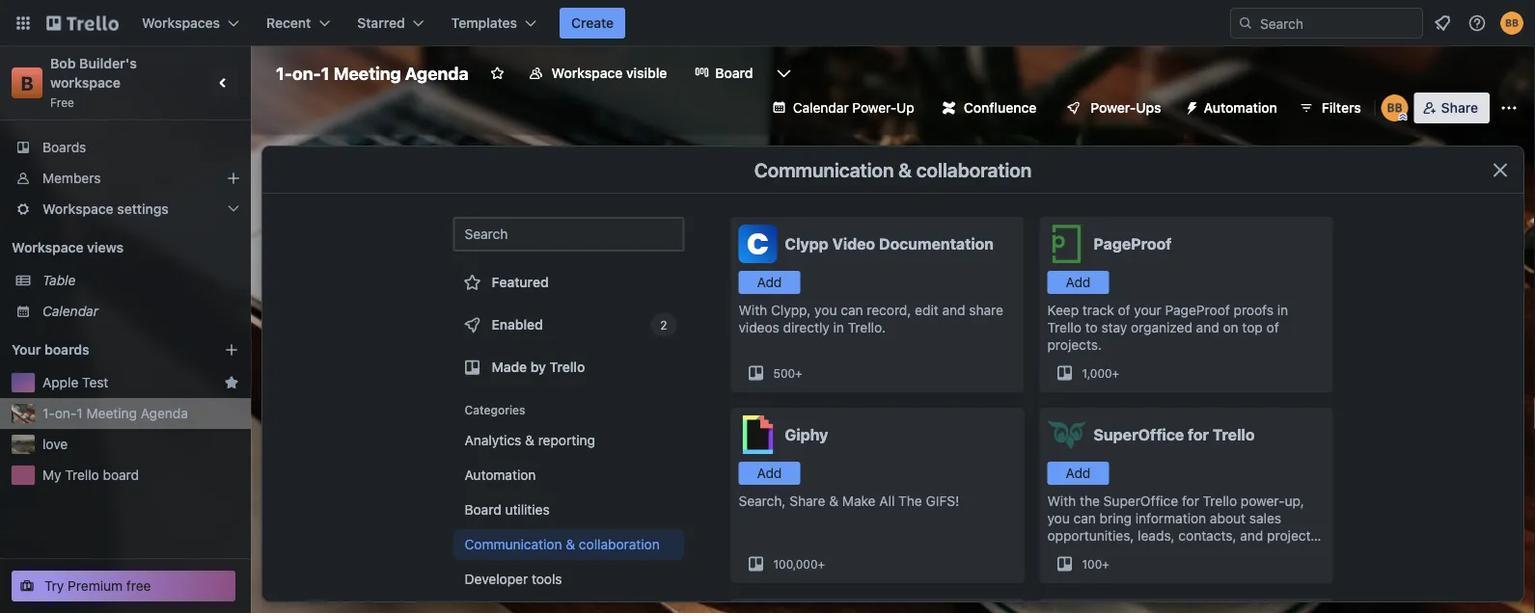 Task type: describe. For each thing, give the bounding box(es) containing it.
calendar for calendar
[[42, 304, 98, 320]]

1 vertical spatial of
[[1267, 320, 1280, 336]]

analytics
[[465, 433, 522, 449]]

to inside with the superoffice for trello power-up, you can bring information about sales opportunities, leads, contacts, and projects to your cards.
[[1048, 546, 1060, 562]]

1- inside board name text field
[[276, 63, 292, 83]]

track
[[1083, 303, 1115, 319]]

workspace visible
[[552, 65, 667, 81]]

+ for pageproof
[[1113, 367, 1120, 380]]

1,000
[[1083, 367, 1113, 380]]

by
[[531, 360, 546, 376]]

+ for giphy
[[818, 558, 825, 571]]

Search text field
[[453, 217, 685, 252]]

my trello board
[[42, 468, 139, 484]]

power- inside button
[[1091, 100, 1136, 116]]

1 inside board name text field
[[321, 63, 330, 83]]

add for superoffice for trello
[[1066, 466, 1091, 482]]

search, share & make all the gifs!
[[739, 494, 960, 510]]

0 horizontal spatial automation
[[465, 468, 536, 484]]

1 vertical spatial communication
[[465, 537, 562, 553]]

the
[[1080, 494, 1100, 510]]

bob builder's workspace free
[[50, 56, 140, 109]]

starred
[[357, 15, 405, 31]]

members
[[42, 170, 101, 186]]

add board image
[[224, 343, 239, 358]]

& down "board utilities" link
[[566, 537, 575, 553]]

customize views image
[[775, 64, 794, 83]]

confluence
[[964, 100, 1037, 116]]

can inside the with clypp, you can record, edit and share videos directly in trello.
[[841, 303, 864, 319]]

try premium free button
[[12, 571, 236, 602]]

communication & collaboration link
[[453, 530, 685, 561]]

your boards
[[12, 342, 89, 358]]

love
[[42, 437, 68, 453]]

1 power- from the left
[[853, 100, 897, 116]]

confluence button
[[931, 93, 1049, 124]]

workspace visible button
[[517, 58, 679, 89]]

1 horizontal spatial collaboration
[[917, 158, 1032, 181]]

workspace for workspace views
[[12, 240, 84, 256]]

100,000
[[774, 558, 818, 571]]

0 vertical spatial pageproof
[[1094, 235, 1172, 253]]

featured link
[[453, 264, 685, 302]]

keep
[[1048, 303, 1079, 319]]

and inside with the superoffice for trello power-up, you can bring information about sales opportunities, leads, contacts, and projects to your cards.
[[1241, 529, 1264, 544]]

free
[[126, 579, 151, 595]]

& right analytics
[[525, 433, 535, 449]]

filters
[[1322, 100, 1362, 116]]

boards
[[42, 139, 86, 155]]

leads,
[[1138, 529, 1175, 544]]

workspaces
[[142, 15, 220, 31]]

1 horizontal spatial communication & collaboration
[[755, 158, 1032, 181]]

your inside keep track of your pageproof proofs in trello to stay organized and on top of projects.
[[1135, 303, 1162, 319]]

workspace
[[50, 75, 121, 91]]

automation button
[[1177, 93, 1289, 124]]

apple test
[[42, 375, 108, 391]]

trello inside with the superoffice for trello power-up, you can bring information about sales opportunities, leads, contacts, and projects to your cards.
[[1203, 494, 1238, 510]]

this member is an admin of this board. image
[[1399, 113, 1408, 122]]

1 vertical spatial share
[[790, 494, 826, 510]]

board
[[103, 468, 139, 484]]

bob
[[50, 56, 76, 71]]

superoffice inside with the superoffice for trello power-up, you can bring information about sales opportunities, leads, contacts, and projects to your cards.
[[1104, 494, 1179, 510]]

create button
[[560, 8, 626, 39]]

add button for clypp video documentation
[[739, 271, 801, 294]]

& down the up
[[899, 158, 912, 181]]

videos
[[739, 320, 780, 336]]

visible
[[626, 65, 667, 81]]

add for pageproof
[[1066, 275, 1091, 291]]

1 vertical spatial communication & collaboration
[[465, 537, 660, 553]]

star or unstar board image
[[490, 66, 506, 81]]

search,
[[739, 494, 786, 510]]

developer
[[465, 572, 528, 588]]

board for board
[[716, 65, 753, 81]]

workspace for workspace visible
[[552, 65, 623, 81]]

trello.
[[848, 320, 886, 336]]

superoffice for trello
[[1094, 426, 1255, 445]]

100
[[1083, 558, 1103, 571]]

workspace navigation collapse icon image
[[210, 70, 237, 97]]

pageproof inside keep track of your pageproof proofs in trello to stay organized and on top of projects.
[[1166, 303, 1231, 319]]

board utilities link
[[453, 495, 685, 526]]

on
[[1224, 320, 1239, 336]]

1- inside 1-on-1 meeting agenda link
[[42, 406, 55, 422]]

top
[[1243, 320, 1263, 336]]

Board name text field
[[266, 58, 478, 89]]

love link
[[42, 435, 239, 455]]

1 vertical spatial meeting
[[86, 406, 137, 422]]

agenda inside board name text field
[[405, 63, 469, 83]]

with for clypp
[[739, 303, 768, 319]]

giphy
[[785, 426, 829, 445]]

boards link
[[0, 132, 251, 163]]

organized
[[1131, 320, 1193, 336]]

500 +
[[774, 367, 803, 380]]

2
[[661, 319, 668, 332]]

trello inside my trello board link
[[65, 468, 99, 484]]

boards
[[44, 342, 89, 358]]

up,
[[1285, 494, 1305, 510]]

& left make
[[829, 494, 839, 510]]

developer tools link
[[453, 565, 685, 596]]

add button for giphy
[[739, 462, 801, 486]]

ups
[[1136, 100, 1162, 116]]

members link
[[0, 163, 251, 194]]

and inside the with clypp, you can record, edit and share videos directly in trello.
[[943, 303, 966, 319]]

your boards with 4 items element
[[12, 339, 195, 362]]

search image
[[1238, 15, 1254, 31]]

apple
[[42, 375, 78, 391]]

for inside with the superoffice for trello power-up, you can bring information about sales opportunities, leads, contacts, and projects to your cards.
[[1182, 494, 1200, 510]]

analytics & reporting
[[465, 433, 596, 449]]

apple test link
[[42, 374, 216, 393]]

workspaces button
[[130, 8, 251, 39]]

categories
[[465, 403, 526, 417]]

keep track of your pageproof proofs in trello to stay organized and on top of projects.
[[1048, 303, 1289, 353]]

bring
[[1100, 511, 1132, 527]]

1,000 +
[[1083, 367, 1120, 380]]

about
[[1210, 511, 1246, 527]]

workspace settings button
[[0, 194, 251, 225]]

to inside keep track of your pageproof proofs in trello to stay organized and on top of projects.
[[1086, 320, 1098, 336]]

clypp
[[785, 235, 829, 253]]

cards.
[[1095, 546, 1134, 562]]

try premium free
[[44, 579, 151, 595]]

the
[[899, 494, 923, 510]]

board for board utilities
[[465, 502, 502, 518]]

made
[[492, 360, 527, 376]]

up
[[897, 100, 915, 116]]

made by trello link
[[453, 348, 685, 387]]

templates button
[[440, 8, 548, 39]]

clypp video documentation
[[785, 235, 994, 253]]

calendar power-up
[[793, 100, 915, 116]]



Task type: locate. For each thing, give the bounding box(es) containing it.
1 horizontal spatial board
[[716, 65, 753, 81]]

switch to… image
[[14, 14, 33, 33]]

0 vertical spatial on-
[[292, 63, 321, 83]]

add button for pageproof
[[1048, 271, 1110, 294]]

0 horizontal spatial on-
[[55, 406, 77, 422]]

1 vertical spatial 1
[[77, 406, 83, 422]]

you inside with the superoffice for trello power-up, you can bring information about sales opportunities, leads, contacts, and projects to your cards.
[[1048, 511, 1070, 527]]

1 horizontal spatial and
[[1197, 320, 1220, 336]]

0 horizontal spatial you
[[815, 303, 837, 319]]

b
[[21, 71, 33, 94]]

1 vertical spatial and
[[1197, 320, 1220, 336]]

0 vertical spatial share
[[1442, 100, 1479, 116]]

on- down apple
[[55, 406, 77, 422]]

0 horizontal spatial collaboration
[[579, 537, 660, 553]]

1 vertical spatial with
[[1048, 494, 1077, 510]]

communication down calendar power-up link
[[755, 158, 894, 181]]

0 horizontal spatial meeting
[[86, 406, 137, 422]]

with inside the with clypp, you can record, edit and share videos directly in trello.
[[739, 303, 768, 319]]

1 horizontal spatial automation
[[1204, 100, 1278, 116]]

add button up keep
[[1048, 271, 1110, 294]]

power-
[[853, 100, 897, 116], [1091, 100, 1136, 116]]

0 vertical spatial 1-on-1 meeting agenda
[[276, 63, 469, 83]]

calendar down customize views icon
[[793, 100, 849, 116]]

1 vertical spatial 1-
[[42, 406, 55, 422]]

1 horizontal spatial can
[[1074, 511, 1096, 527]]

open information menu image
[[1468, 14, 1488, 33]]

in inside keep track of your pageproof proofs in trello to stay organized and on top of projects.
[[1278, 303, 1289, 319]]

1 down recent dropdown button
[[321, 63, 330, 83]]

calendar power-up link
[[760, 93, 926, 124]]

workspace down 'create' button
[[552, 65, 623, 81]]

collaboration down 'confluence' button
[[917, 158, 1032, 181]]

enabled
[[492, 317, 543, 333]]

video
[[833, 235, 876, 253]]

100,000 +
[[774, 558, 825, 571]]

0 horizontal spatial your
[[1064, 546, 1092, 562]]

can down the
[[1074, 511, 1096, 527]]

pageproof
[[1094, 235, 1172, 253], [1166, 303, 1231, 319]]

0 horizontal spatial calendar
[[42, 304, 98, 320]]

workspace settings
[[42, 201, 169, 217]]

1-on-1 meeting agenda
[[276, 63, 469, 83], [42, 406, 188, 422]]

Search field
[[1254, 9, 1423, 38]]

starred icon image
[[224, 376, 239, 391]]

calendar link
[[42, 302, 239, 321]]

1 horizontal spatial meeting
[[334, 63, 401, 83]]

1 vertical spatial can
[[1074, 511, 1096, 527]]

0 vertical spatial in
[[1278, 303, 1289, 319]]

sm image
[[1177, 93, 1204, 120]]

+ down the directly
[[795, 367, 803, 380]]

1-on-1 meeting agenda down starred
[[276, 63, 469, 83]]

0 horizontal spatial and
[[943, 303, 966, 319]]

add for giphy
[[757, 466, 782, 482]]

bob builder (bobbuilder40) image right open information menu icon
[[1501, 12, 1524, 35]]

1 horizontal spatial bob builder (bobbuilder40) image
[[1501, 12, 1524, 35]]

pageproof up on
[[1166, 303, 1231, 319]]

1 vertical spatial on-
[[55, 406, 77, 422]]

workspace up table
[[12, 240, 84, 256]]

1 horizontal spatial with
[[1048, 494, 1077, 510]]

automation
[[1204, 100, 1278, 116], [465, 468, 536, 484]]

analytics & reporting link
[[453, 426, 685, 457]]

1 horizontal spatial to
[[1086, 320, 1098, 336]]

of right top
[[1267, 320, 1280, 336]]

1 horizontal spatial 1
[[321, 63, 330, 83]]

make
[[843, 494, 876, 510]]

confluence icon image
[[943, 101, 956, 115]]

1 vertical spatial your
[[1064, 546, 1092, 562]]

with left the
[[1048, 494, 1077, 510]]

and left on
[[1197, 320, 1220, 336]]

0 vertical spatial communication & collaboration
[[755, 158, 1032, 181]]

your down 'opportunities,'
[[1064, 546, 1092, 562]]

0 horizontal spatial 1-on-1 meeting agenda
[[42, 406, 188, 422]]

0 horizontal spatial share
[[790, 494, 826, 510]]

0 vertical spatial workspace
[[552, 65, 623, 81]]

add button up 'search,'
[[739, 462, 801, 486]]

show menu image
[[1500, 98, 1519, 118]]

1 vertical spatial board
[[465, 502, 502, 518]]

0 vertical spatial board
[[716, 65, 753, 81]]

1 horizontal spatial on-
[[292, 63, 321, 83]]

board left customize views icon
[[716, 65, 753, 81]]

calendar for calendar power-up
[[793, 100, 849, 116]]

0 vertical spatial for
[[1188, 426, 1210, 445]]

power- left the confluence icon
[[853, 100, 897, 116]]

share
[[969, 303, 1004, 319]]

on- inside board name text field
[[292, 63, 321, 83]]

1 horizontal spatial 1-
[[276, 63, 292, 83]]

1 horizontal spatial your
[[1135, 303, 1162, 319]]

1 horizontal spatial of
[[1267, 320, 1280, 336]]

add button for superoffice for trello
[[1048, 462, 1110, 486]]

power- left sm image
[[1091, 100, 1136, 116]]

in left trello.
[[834, 320, 845, 336]]

0 vertical spatial meeting
[[334, 63, 401, 83]]

add button up clypp,
[[739, 271, 801, 294]]

edit
[[915, 303, 939, 319]]

0 horizontal spatial power-
[[853, 100, 897, 116]]

0 horizontal spatial communication & collaboration
[[465, 537, 660, 553]]

0 vertical spatial calendar
[[793, 100, 849, 116]]

and down sales
[[1241, 529, 1264, 544]]

1 vertical spatial for
[[1182, 494, 1200, 510]]

you up the directly
[[815, 303, 837, 319]]

bob builder's workspace link
[[50, 56, 140, 91]]

+ for clypp video documentation
[[795, 367, 803, 380]]

projects.
[[1048, 337, 1102, 353]]

0 horizontal spatial 1-
[[42, 406, 55, 422]]

meeting down starred
[[334, 63, 401, 83]]

1 vertical spatial to
[[1048, 546, 1060, 562]]

trello inside made by trello link
[[550, 360, 585, 376]]

pageproof up track at right
[[1094, 235, 1172, 253]]

projects
[[1268, 529, 1318, 544]]

+ for superoffice for trello
[[1103, 558, 1110, 571]]

power-ups
[[1091, 100, 1162, 116]]

meeting inside board name text field
[[334, 63, 401, 83]]

1-on-1 meeting agenda inside board name text field
[[276, 63, 469, 83]]

can up trello.
[[841, 303, 864, 319]]

1 vertical spatial agenda
[[141, 406, 188, 422]]

all
[[880, 494, 895, 510]]

1 horizontal spatial 1-on-1 meeting agenda
[[276, 63, 469, 83]]

for
[[1188, 426, 1210, 445], [1182, 494, 1200, 510]]

1- down recent
[[276, 63, 292, 83]]

stay
[[1102, 320, 1128, 336]]

your
[[12, 342, 41, 358]]

developer tools
[[465, 572, 562, 588]]

calendar down table
[[42, 304, 98, 320]]

free
[[50, 96, 74, 109]]

record,
[[867, 303, 912, 319]]

0 vertical spatial communication
[[755, 158, 894, 181]]

with for superoffice
[[1048, 494, 1077, 510]]

you up 'opportunities,'
[[1048, 511, 1070, 527]]

can
[[841, 303, 864, 319], [1074, 511, 1096, 527]]

reporting
[[538, 433, 596, 449]]

2 horizontal spatial and
[[1241, 529, 1264, 544]]

on- down recent dropdown button
[[292, 63, 321, 83]]

add up the
[[1066, 466, 1091, 482]]

+ down 'opportunities,'
[[1103, 558, 1110, 571]]

you inside the with clypp, you can record, edit and share videos directly in trello.
[[815, 303, 837, 319]]

+ down stay
[[1113, 367, 1120, 380]]

collaboration down "board utilities" link
[[579, 537, 660, 553]]

and right edit
[[943, 303, 966, 319]]

1 vertical spatial in
[[834, 320, 845, 336]]

meeting down test
[[86, 406, 137, 422]]

of
[[1118, 303, 1131, 319], [1267, 320, 1280, 336]]

0 vertical spatial and
[[943, 303, 966, 319]]

create
[[571, 15, 614, 31]]

trello up about
[[1203, 494, 1238, 510]]

0 vertical spatial 1
[[321, 63, 330, 83]]

test
[[82, 375, 108, 391]]

agenda up love link
[[141, 406, 188, 422]]

settings
[[117, 201, 169, 217]]

trello right my
[[65, 468, 99, 484]]

0 horizontal spatial communication
[[465, 537, 562, 553]]

on- inside 1-on-1 meeting agenda link
[[55, 406, 77, 422]]

trello up power-
[[1213, 426, 1255, 445]]

+ down search, share & make all the gifs!
[[818, 558, 825, 571]]

to left 100
[[1048, 546, 1060, 562]]

share left show menu "icon"
[[1442, 100, 1479, 116]]

workspace inside button
[[552, 65, 623, 81]]

made by trello
[[492, 360, 585, 376]]

0 vertical spatial automation
[[1204, 100, 1278, 116]]

add for clypp video documentation
[[757, 275, 782, 291]]

1 horizontal spatial calendar
[[793, 100, 849, 116]]

1 vertical spatial superoffice
[[1104, 494, 1179, 510]]

1 vertical spatial collaboration
[[579, 537, 660, 553]]

1 down apple test
[[77, 406, 83, 422]]

communication & collaboration down "board utilities" link
[[465, 537, 660, 553]]

1 vertical spatial you
[[1048, 511, 1070, 527]]

0 vertical spatial to
[[1086, 320, 1098, 336]]

gifs!
[[926, 494, 960, 510]]

meeting
[[334, 63, 401, 83], [86, 406, 137, 422]]

with inside with the superoffice for trello power-up, you can bring information about sales opportunities, leads, contacts, and projects to your cards.
[[1048, 494, 1077, 510]]

0 vertical spatial superoffice
[[1094, 426, 1185, 445]]

add up 'search,'
[[757, 466, 782, 482]]

recent
[[266, 15, 311, 31]]

in inside the with clypp, you can record, edit and share videos directly in trello.
[[834, 320, 845, 336]]

2 power- from the left
[[1091, 100, 1136, 116]]

bob builder (bobbuilder40) image
[[1501, 12, 1524, 35], [1382, 95, 1409, 122]]

0 horizontal spatial of
[[1118, 303, 1131, 319]]

100 +
[[1083, 558, 1110, 571]]

0 horizontal spatial with
[[739, 303, 768, 319]]

1
[[321, 63, 330, 83], [77, 406, 83, 422]]

1 horizontal spatial share
[[1442, 100, 1479, 116]]

1 vertical spatial pageproof
[[1166, 303, 1231, 319]]

back to home image
[[46, 8, 119, 39]]

clypp,
[[771, 303, 811, 319]]

0 vertical spatial with
[[739, 303, 768, 319]]

2 vertical spatial workspace
[[12, 240, 84, 256]]

1 vertical spatial bob builder (bobbuilder40) image
[[1382, 95, 1409, 122]]

workspace views
[[12, 240, 124, 256]]

0 vertical spatial collaboration
[[917, 158, 1032, 181]]

with up videos
[[739, 303, 768, 319]]

0 horizontal spatial 1
[[77, 406, 83, 422]]

board link
[[683, 58, 765, 89]]

0 vertical spatial bob builder (bobbuilder40) image
[[1501, 12, 1524, 35]]

board left utilities
[[465, 502, 502, 518]]

0 horizontal spatial board
[[465, 502, 502, 518]]

1 horizontal spatial communication
[[755, 158, 894, 181]]

0 vertical spatial you
[[815, 303, 837, 319]]

add up keep
[[1066, 275, 1091, 291]]

0 vertical spatial 1-
[[276, 63, 292, 83]]

with clypp, you can record, edit and share videos directly in trello.
[[739, 303, 1004, 336]]

and
[[943, 303, 966, 319], [1197, 320, 1220, 336], [1241, 529, 1264, 544]]

add button up the
[[1048, 462, 1110, 486]]

automation up board utilities
[[465, 468, 536, 484]]

communication & collaboration down the up
[[755, 158, 1032, 181]]

share right 'search,'
[[790, 494, 826, 510]]

templates
[[451, 15, 517, 31]]

workspace for workspace settings
[[42, 201, 114, 217]]

calendar
[[793, 100, 849, 116], [42, 304, 98, 320]]

can inside with the superoffice for trello power-up, you can bring information about sales opportunities, leads, contacts, and projects to your cards.
[[1074, 511, 1096, 527]]

collaboration inside communication & collaboration link
[[579, 537, 660, 553]]

builder's
[[79, 56, 137, 71]]

board
[[716, 65, 753, 81], [465, 502, 502, 518]]

1 horizontal spatial in
[[1278, 303, 1289, 319]]

0 horizontal spatial can
[[841, 303, 864, 319]]

+
[[795, 367, 803, 380], [1113, 367, 1120, 380], [818, 558, 825, 571], [1103, 558, 1110, 571]]

and inside keep track of your pageproof proofs in trello to stay organized and on top of projects.
[[1197, 320, 1220, 336]]

superoffice up bring at right bottom
[[1104, 494, 1179, 510]]

in right proofs
[[1278, 303, 1289, 319]]

starred button
[[346, 8, 436, 39]]

to down track at right
[[1086, 320, 1098, 336]]

of up stay
[[1118, 303, 1131, 319]]

1-on-1 meeting agenda down apple test link
[[42, 406, 188, 422]]

1 vertical spatial workspace
[[42, 201, 114, 217]]

primary element
[[0, 0, 1536, 46]]

contacts,
[[1179, 529, 1237, 544]]

automation inside button
[[1204, 100, 1278, 116]]

my
[[42, 468, 61, 484]]

agenda left star or unstar board image
[[405, 63, 469, 83]]

0 horizontal spatial to
[[1048, 546, 1060, 562]]

1 vertical spatial automation
[[465, 468, 536, 484]]

communication
[[755, 158, 894, 181], [465, 537, 562, 553]]

0 horizontal spatial in
[[834, 320, 845, 336]]

1 horizontal spatial power-
[[1091, 100, 1136, 116]]

trello right by
[[550, 360, 585, 376]]

0 vertical spatial of
[[1118, 303, 1131, 319]]

superoffice down 1,000 +
[[1094, 426, 1185, 445]]

0 vertical spatial can
[[841, 303, 864, 319]]

you
[[815, 303, 837, 319], [1048, 511, 1070, 527]]

1- up love
[[42, 406, 55, 422]]

1 horizontal spatial you
[[1048, 511, 1070, 527]]

utilities
[[505, 502, 550, 518]]

communication & collaboration
[[755, 158, 1032, 181], [465, 537, 660, 553]]

0 horizontal spatial bob builder (bobbuilder40) image
[[1382, 95, 1409, 122]]

trello inside keep track of your pageproof proofs in trello to stay organized and on top of projects.
[[1048, 320, 1082, 336]]

workspace down members
[[42, 201, 114, 217]]

collaboration
[[917, 158, 1032, 181], [579, 537, 660, 553]]

automation down search icon
[[1204, 100, 1278, 116]]

add up clypp,
[[757, 275, 782, 291]]

communication up developer tools
[[465, 537, 562, 553]]

to
[[1086, 320, 1098, 336], [1048, 546, 1060, 562]]

information
[[1136, 511, 1207, 527]]

your up 'organized' at right
[[1135, 303, 1162, 319]]

trello
[[1048, 320, 1082, 336], [550, 360, 585, 376], [1213, 426, 1255, 445], [65, 468, 99, 484], [1203, 494, 1238, 510]]

trello down keep
[[1048, 320, 1082, 336]]

0 horizontal spatial agenda
[[141, 406, 188, 422]]

documentation
[[879, 235, 994, 253]]

power-ups button
[[1052, 93, 1173, 124]]

1 vertical spatial calendar
[[42, 304, 98, 320]]

views
[[87, 240, 124, 256]]

automation link
[[453, 460, 685, 491]]

0 vertical spatial agenda
[[405, 63, 469, 83]]

on-
[[292, 63, 321, 83], [55, 406, 77, 422]]

0 vertical spatial your
[[1135, 303, 1162, 319]]

1 vertical spatial 1-on-1 meeting agenda
[[42, 406, 188, 422]]

directly
[[783, 320, 830, 336]]

your inside with the superoffice for trello power-up, you can bring information about sales opportunities, leads, contacts, and projects to your cards.
[[1064, 546, 1092, 562]]

bob builder (bobbuilder40) image right "filters"
[[1382, 95, 1409, 122]]

0 notifications image
[[1432, 12, 1455, 35]]

workspace inside popup button
[[42, 201, 114, 217]]

bob builder (bobbuilder40) image inside primary element
[[1501, 12, 1524, 35]]

2 vertical spatial and
[[1241, 529, 1264, 544]]

table
[[42, 273, 76, 289]]

share inside button
[[1442, 100, 1479, 116]]

sales
[[1250, 511, 1282, 527]]



Task type: vqa. For each thing, say whether or not it's contained in the screenshot.


